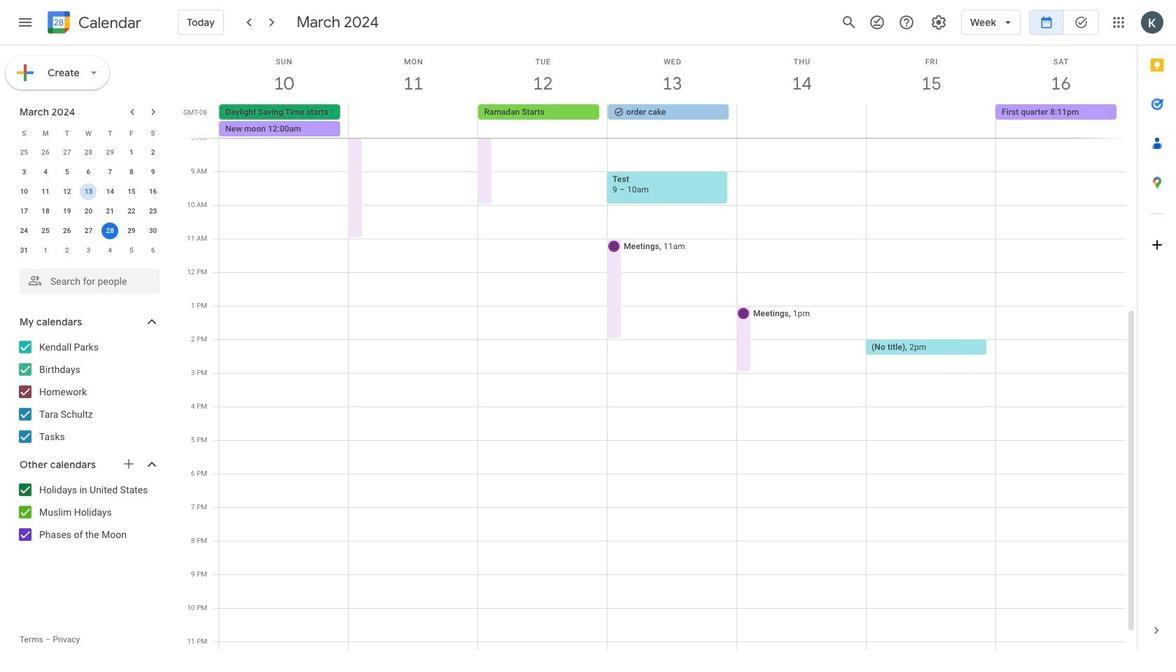 Task type: describe. For each thing, give the bounding box(es) containing it.
11 element
[[37, 183, 54, 200]]

29 element
[[123, 223, 140, 240]]

1 element
[[123, 144, 140, 161]]

19 element
[[59, 203, 75, 220]]

15 element
[[123, 183, 140, 200]]

28, today element
[[102, 223, 118, 240]]

february 29 element
[[102, 144, 118, 161]]

my calendars list
[[3, 336, 174, 448]]

9 element
[[145, 164, 162, 181]]

april 4 element
[[102, 242, 118, 259]]

4 element
[[37, 164, 54, 181]]

18 element
[[37, 203, 54, 220]]

february 26 element
[[37, 144, 54, 161]]

12 element
[[59, 183, 75, 200]]

25 element
[[37, 223, 54, 240]]

february 28 element
[[80, 144, 97, 161]]

17 element
[[16, 203, 32, 220]]

13 element
[[80, 183, 97, 200]]

calendar element
[[45, 8, 141, 39]]

30 element
[[145, 223, 162, 240]]

april 6 element
[[145, 242, 162, 259]]

10 element
[[16, 183, 32, 200]]

5 element
[[59, 164, 75, 181]]

14 element
[[102, 183, 118, 200]]

22 element
[[123, 203, 140, 220]]

16 element
[[145, 183, 162, 200]]

april 3 element
[[80, 242, 97, 259]]

april 5 element
[[123, 242, 140, 259]]

21 element
[[102, 203, 118, 220]]



Task type: locate. For each thing, give the bounding box(es) containing it.
8 element
[[123, 164, 140, 181]]

6 element
[[80, 164, 97, 181]]

27 element
[[80, 223, 97, 240]]

february 25 element
[[16, 144, 32, 161]]

7 element
[[102, 164, 118, 181]]

3 element
[[16, 164, 32, 181]]

heading inside calendar 'element'
[[76, 14, 141, 31]]

cell
[[219, 104, 349, 138], [349, 104, 478, 138], [737, 104, 867, 138], [867, 104, 996, 138], [78, 182, 99, 202], [99, 221, 121, 241]]

23 element
[[145, 203, 162, 220]]

march 2024 grid
[[13, 123, 164, 261]]

24 element
[[16, 223, 32, 240]]

april 1 element
[[37, 242, 54, 259]]

2 element
[[145, 144, 162, 161]]

add other calendars image
[[122, 457, 136, 471]]

31 element
[[16, 242, 32, 259]]

settings menu image
[[931, 14, 948, 31]]

Search for people text field
[[28, 269, 151, 294]]

row group
[[13, 143, 164, 261]]

20 element
[[80, 203, 97, 220]]

26 element
[[59, 223, 75, 240]]

grid
[[179, 46, 1137, 651]]

april 2 element
[[59, 242, 75, 259]]

other calendars list
[[3, 479, 174, 546]]

main drawer image
[[17, 14, 34, 31]]

heading
[[76, 14, 141, 31]]

row
[[213, 104, 1137, 138], [13, 123, 164, 143], [13, 143, 164, 162], [13, 162, 164, 182], [13, 182, 164, 202], [13, 202, 164, 221], [13, 221, 164, 241], [13, 241, 164, 261]]

february 27 element
[[59, 144, 75, 161]]

None search field
[[0, 263, 174, 294]]

tab list
[[1138, 46, 1177, 611]]



Task type: vqa. For each thing, say whether or not it's contained in the screenshot.
The February 25 element at the top
yes



